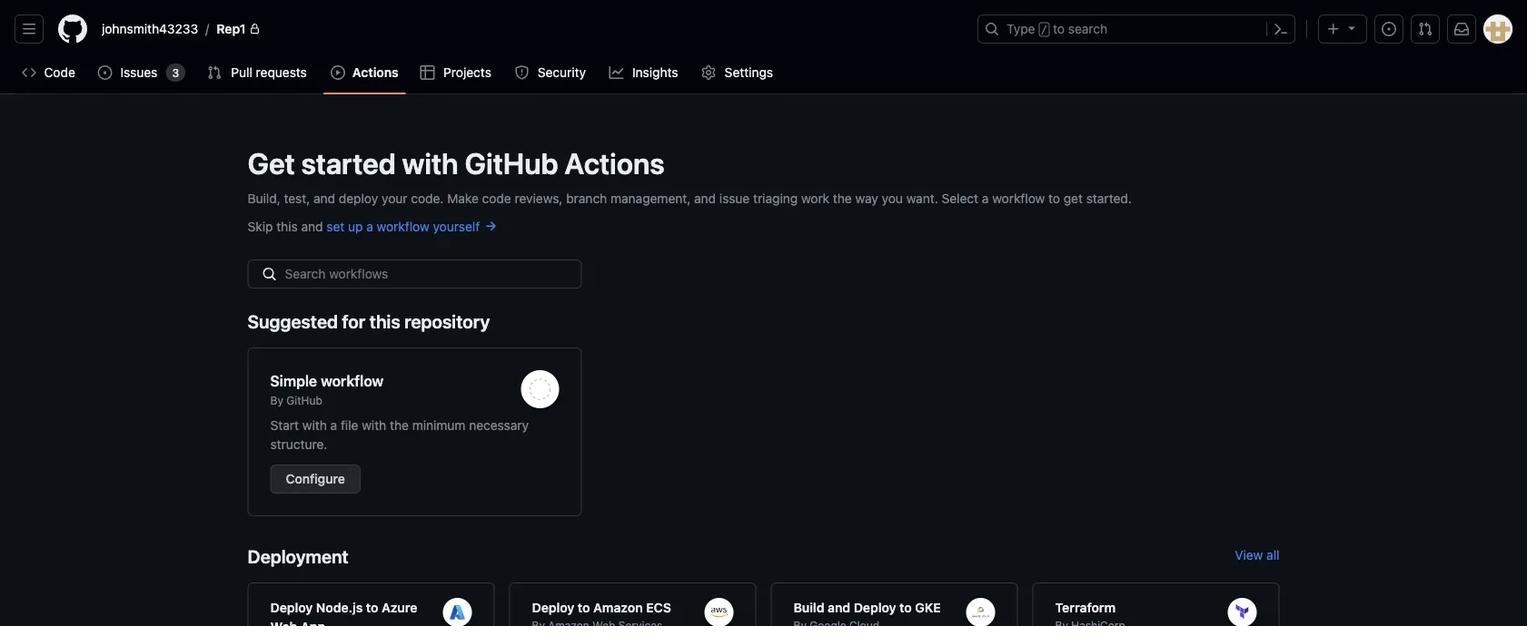 Task type: describe. For each thing, give the bounding box(es) containing it.
necessary
[[469, 418, 529, 433]]

management,
[[611, 191, 691, 206]]

code.
[[411, 191, 444, 206]]

code
[[44, 65, 75, 80]]

notifications image
[[1455, 22, 1469, 36]]

view all link
[[1235, 531, 1280, 583]]

list containing johnsmith43233 /
[[94, 15, 967, 44]]

1 horizontal spatial actions
[[564, 146, 665, 181]]

0 vertical spatial workflow
[[992, 191, 1045, 206]]

to inside deploy node.js to azure web app
[[366, 601, 378, 616]]

reviews,
[[515, 191, 563, 206]]

plus image
[[1326, 22, 1341, 36]]

projects
[[443, 65, 491, 80]]

deployment
[[248, 546, 349, 568]]

1 horizontal spatial with
[[362, 418, 386, 433]]

Search workflows text field
[[248, 260, 582, 289]]

and right build
[[828, 601, 851, 616]]

app
[[301, 620, 325, 627]]

/ for type
[[1041, 24, 1047, 36]]

workflow inside simple workflow by             github
[[321, 373, 384, 390]]

to left amazon
[[578, 601, 590, 616]]

rep1 link
[[209, 15, 268, 44]]

2 horizontal spatial with
[[402, 146, 459, 181]]

projects link
[[413, 59, 500, 86]]

up
[[348, 219, 363, 234]]

make
[[447, 191, 479, 206]]

build, test, and deploy your code. make code reviews, branch management, and issue triaging work the way you want. select a workflow to get started.
[[248, 191, 1132, 206]]

started
[[301, 146, 396, 181]]

deploy to amazon ecs
[[532, 601, 671, 616]]

settings link
[[694, 59, 782, 86]]

select
[[942, 191, 979, 206]]

arrow right image
[[483, 219, 498, 234]]

issue
[[719, 191, 750, 206]]

issue opened image
[[1382, 22, 1396, 36]]

search
[[1068, 21, 1108, 36]]

view all
[[1235, 548, 1280, 563]]

branch
[[566, 191, 607, 206]]

way
[[855, 191, 878, 206]]

3 deploy from the left
[[854, 601, 896, 616]]

the inside start with a file with the minimum necessary structure.
[[390, 418, 409, 433]]

triaging
[[753, 191, 798, 206]]

0 vertical spatial a
[[982, 191, 989, 206]]

johnsmith43233 /
[[102, 21, 209, 36]]

github for with
[[465, 146, 558, 181]]

simple workflow by             github
[[270, 373, 384, 407]]

file
[[341, 418, 358, 433]]

type
[[1007, 21, 1035, 36]]

for
[[342, 311, 365, 333]]

1 vertical spatial workflow
[[377, 219, 429, 234]]

want.
[[906, 191, 938, 206]]

node.js
[[316, 601, 363, 616]]

1 horizontal spatial this
[[370, 311, 400, 333]]

command palette image
[[1274, 22, 1288, 36]]

build,
[[248, 191, 280, 206]]

/ for johnsmith43233
[[205, 21, 209, 36]]

play image
[[331, 65, 345, 80]]

to left gke
[[900, 601, 912, 616]]

minimum
[[412, 418, 466, 433]]

deploy node.js to azure web app logo image
[[449, 605, 465, 621]]

build and deploy to gke logo image
[[972, 608, 989, 619]]

get
[[248, 146, 295, 181]]

insights
[[632, 65, 678, 80]]

set up a workflow yourself link
[[326, 219, 498, 234]]

johnsmith43233
[[102, 21, 198, 36]]

settings
[[725, 65, 773, 80]]

git pull request image
[[1418, 22, 1433, 36]]

lock image
[[249, 24, 260, 35]]

deploy to amazon ecs logo image
[[710, 608, 728, 618]]

3
[[172, 66, 179, 79]]

deploy for deploy node.js to azure web app
[[270, 601, 313, 616]]

security
[[538, 65, 586, 80]]

build
[[794, 601, 824, 616]]

type / to search
[[1007, 21, 1108, 36]]

search image
[[262, 267, 277, 282]]

0 vertical spatial actions
[[352, 65, 399, 80]]

get started with github actions
[[248, 146, 665, 181]]

deploy for deploy to amazon ecs
[[532, 601, 574, 616]]



Task type: vqa. For each thing, say whether or not it's contained in the screenshot.
iterations
no



Task type: locate. For each thing, give the bounding box(es) containing it.
2 horizontal spatial deploy
[[854, 601, 896, 616]]

pull requests
[[231, 65, 307, 80]]

set
[[326, 219, 345, 234]]

github for by
[[286, 394, 322, 407]]

set up a workflow yourself
[[326, 219, 483, 234]]

1 horizontal spatial /
[[1041, 24, 1047, 36]]

1 vertical spatial a
[[366, 219, 373, 234]]

view
[[1235, 548, 1263, 563]]

deploy node.js to azure web app
[[270, 601, 417, 627]]

shield image
[[515, 65, 529, 80]]

list
[[94, 15, 967, 44]]

deploy
[[270, 601, 313, 616], [532, 601, 574, 616], [854, 601, 896, 616]]

git pull request image
[[207, 65, 222, 80]]

deploy inside deploy node.js to azure web app
[[270, 601, 313, 616]]

1 horizontal spatial the
[[833, 191, 852, 206]]

and left issue
[[694, 191, 716, 206]]

terraform logo image
[[1234, 605, 1250, 621]]

2 deploy from the left
[[532, 601, 574, 616]]

1 deploy from the left
[[270, 601, 313, 616]]

0 horizontal spatial /
[[205, 21, 209, 36]]

structure.
[[270, 437, 327, 452]]

1 vertical spatial github
[[286, 394, 322, 407]]

terraform
[[1055, 601, 1116, 616]]

0 horizontal spatial actions
[[352, 65, 399, 80]]

configure
[[286, 472, 345, 487]]

github
[[465, 146, 558, 181], [286, 394, 322, 407]]

triangle down image
[[1345, 20, 1359, 35]]

workflow up file
[[321, 373, 384, 390]]

to left get
[[1048, 191, 1060, 206]]

0 vertical spatial github
[[465, 146, 558, 181]]

to
[[1053, 21, 1065, 36], [1048, 191, 1060, 206], [366, 601, 378, 616], [578, 601, 590, 616], [900, 601, 912, 616]]

the
[[833, 191, 852, 206], [390, 418, 409, 433]]

the left way
[[833, 191, 852, 206]]

actions link
[[323, 59, 406, 86]]

0 horizontal spatial with
[[302, 418, 327, 433]]

and
[[313, 191, 335, 206], [694, 191, 716, 206], [301, 219, 323, 234], [828, 601, 851, 616]]

actions up branch
[[564, 146, 665, 181]]

start
[[270, 418, 299, 433]]

work
[[801, 191, 830, 206]]

this right for
[[370, 311, 400, 333]]

actions
[[352, 65, 399, 80], [564, 146, 665, 181]]

0 horizontal spatial a
[[330, 418, 337, 433]]

code image
[[22, 65, 36, 80]]

with up structure.
[[302, 418, 327, 433]]

this right skip
[[276, 219, 298, 234]]

code link
[[15, 59, 83, 86]]

security link
[[507, 59, 595, 86]]

/ left rep1
[[205, 21, 209, 36]]

rep1
[[216, 21, 246, 36]]

github inside simple workflow by             github
[[286, 394, 322, 407]]

and left set
[[301, 219, 323, 234]]

yourself
[[433, 219, 480, 234]]

and right test,
[[313, 191, 335, 206]]

github down simple
[[286, 394, 322, 407]]

test,
[[284, 191, 310, 206]]

1 horizontal spatial deploy
[[532, 601, 574, 616]]

a right select
[[982, 191, 989, 206]]

your
[[382, 191, 408, 206]]

2 horizontal spatial a
[[982, 191, 989, 206]]

ecs
[[646, 601, 671, 616]]

deploy
[[339, 191, 378, 206]]

get
[[1064, 191, 1083, 206]]

issues
[[120, 65, 157, 80]]

github up code
[[465, 146, 558, 181]]

simple
[[270, 373, 317, 390]]

gear image
[[702, 65, 716, 80]]

suggested for this repository
[[248, 311, 490, 333]]

skip this and
[[248, 219, 326, 234]]

2 vertical spatial a
[[330, 418, 337, 433]]

deploy left gke
[[854, 601, 896, 616]]

0 vertical spatial the
[[833, 191, 852, 206]]

skip
[[248, 219, 273, 234]]

1 vertical spatial actions
[[564, 146, 665, 181]]

/ inside type / to search
[[1041, 24, 1047, 36]]

by
[[270, 394, 283, 407]]

0 horizontal spatial the
[[390, 418, 409, 433]]

with
[[402, 146, 459, 181], [302, 418, 327, 433], [362, 418, 386, 433]]

/ right type
[[1041, 24, 1047, 36]]

workflow down your
[[377, 219, 429, 234]]

code
[[482, 191, 511, 206]]

a
[[982, 191, 989, 206], [366, 219, 373, 234], [330, 418, 337, 433]]

start with a file with the minimum necessary structure.
[[270, 418, 529, 452]]

with up code.
[[402, 146, 459, 181]]

deploy left amazon
[[532, 601, 574, 616]]

/ inside johnsmith43233 /
[[205, 21, 209, 36]]

/
[[205, 21, 209, 36], [1041, 24, 1047, 36]]

table image
[[420, 65, 435, 80]]

0 horizontal spatial this
[[276, 219, 298, 234]]

amazon
[[593, 601, 643, 616]]

a for yourself
[[366, 219, 373, 234]]

you
[[882, 191, 903, 206]]

1 horizontal spatial github
[[465, 146, 558, 181]]

1 vertical spatial the
[[390, 418, 409, 433]]

a left file
[[330, 418, 337, 433]]

simple workflow logo image
[[530, 379, 551, 400]]

to left the search
[[1053, 21, 1065, 36]]

workflow
[[992, 191, 1045, 206], [377, 219, 429, 234], [321, 373, 384, 390]]

started.
[[1086, 191, 1132, 206]]

suggested
[[248, 311, 338, 333]]

insights link
[[602, 59, 687, 86]]

1 vertical spatial this
[[370, 311, 400, 333]]

0 horizontal spatial github
[[286, 394, 322, 407]]

pull
[[231, 65, 252, 80]]

1 horizontal spatial a
[[366, 219, 373, 234]]

0 horizontal spatial deploy
[[270, 601, 313, 616]]

a right the up
[[366, 219, 373, 234]]

johnsmith43233 link
[[94, 15, 205, 44]]

build and deploy to gke
[[794, 601, 941, 616]]

all
[[1267, 548, 1280, 563]]

configure link
[[270, 465, 360, 494]]

web
[[270, 620, 297, 627]]

0 vertical spatial this
[[276, 219, 298, 234]]

requests
[[256, 65, 307, 80]]

workflow left get
[[992, 191, 1045, 206]]

2 vertical spatial workflow
[[321, 373, 384, 390]]

a inside start with a file with the minimum necessary structure.
[[330, 418, 337, 433]]

the left minimum
[[390, 418, 409, 433]]

repository
[[405, 311, 490, 333]]

issue opened image
[[98, 65, 112, 80]]

to left "azure"
[[366, 601, 378, 616]]

actions right play image
[[352, 65, 399, 80]]

homepage image
[[58, 15, 87, 44]]

with right file
[[362, 418, 386, 433]]

this
[[276, 219, 298, 234], [370, 311, 400, 333]]

deploy up web
[[270, 601, 313, 616]]

gke
[[915, 601, 941, 616]]

pull requests link
[[200, 59, 316, 86]]

azure
[[382, 601, 417, 616]]

graph image
[[609, 65, 624, 80]]

a for with
[[330, 418, 337, 433]]



